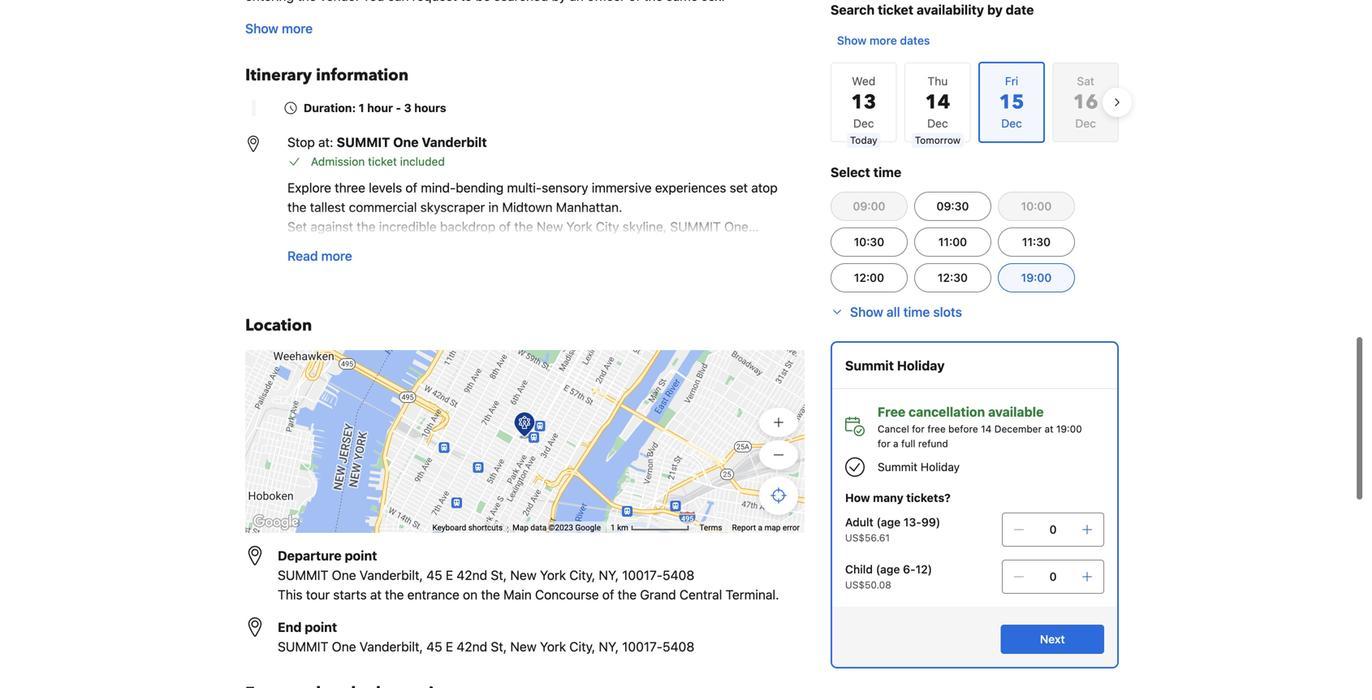 Task type: locate. For each thing, give the bounding box(es) containing it.
a inside free cancellation available cancel for free before 14 december at 19:00 for a full refund
[[894, 438, 899, 449]]

45 down entrance
[[427, 639, 442, 654]]

1 vertical spatial ticket
[[368, 155, 397, 168]]

city,
[[570, 567, 596, 583], [570, 639, 596, 654]]

atop
[[752, 180, 778, 195]]

2 42nd from the top
[[457, 639, 488, 654]]

0 horizontal spatial a
[[758, 523, 763, 533]]

for down cancel
[[878, 438, 891, 449]]

one up an
[[725, 219, 749, 234]]

terms link
[[700, 523, 723, 533]]

levels
[[369, 180, 402, 195]]

ticket up show more dates
[[878, 2, 914, 17]]

new down main in the bottom left of the page
[[510, 639, 537, 654]]

st, inside the end point summit one vanderbilt, 45 e 42nd st, new york city, ny, 10017-5408
[[491, 639, 507, 654]]

42nd inside the end point summit one vanderbilt, 45 e 42nd st, new york city, ny, 10017-5408
[[457, 639, 488, 654]]

dec inside the thu 14 dec tomorrow
[[928, 117, 949, 130]]

summit holiday down full
[[878, 460, 960, 474]]

14
[[926, 89, 951, 116], [981, 423, 992, 435]]

of inside departure point summit one vanderbilt, 45 e 42nd st, new york city, ny, 10017-5408 this tour starts at the entrance on the main concourse of the grand central terminal.
[[603, 587, 614, 602]]

one up starts
[[332, 567, 356, 583]]

more left dates
[[870, 34, 897, 47]]

dec down 16
[[1076, 117, 1097, 130]]

1 45 from the top
[[427, 567, 442, 583]]

city, up concourse at the left of the page
[[570, 567, 596, 583]]

45 for departure
[[427, 567, 442, 583]]

1 dec from the left
[[854, 117, 874, 130]]

of
[[406, 180, 418, 195], [499, 219, 511, 234], [451, 238, 463, 254], [696, 238, 708, 254], [603, 587, 614, 602]]

vanderbilt, inside the end point summit one vanderbilt, 45 e 42nd st, new york city, ny, 10017-5408
[[360, 639, 423, 654]]

0 vertical spatial 14
[[926, 89, 951, 116]]

summit down full
[[878, 460, 918, 474]]

1 vertical spatial (age
[[876, 563, 900, 576]]

show more button
[[245, 19, 313, 38]]

5408 down the grand
[[663, 639, 695, 654]]

2 ny, from the top
[[599, 639, 619, 654]]

more up itinerary
[[282, 21, 313, 36]]

date
[[1006, 2, 1034, 17]]

at right december at the bottom
[[1045, 423, 1054, 435]]

city, for end point summit one vanderbilt, 45 e 42nd st, new york city, ny, 10017-5408
[[570, 639, 596, 654]]

on
[[463, 587, 478, 602]]

sensory
[[542, 180, 589, 195]]

1 vertical spatial vanderbilt
[[288, 238, 347, 254]]

of left art
[[451, 238, 463, 254]]

vanderbilt, for departure
[[360, 567, 423, 583]]

45 up entrance
[[427, 567, 442, 583]]

point inside departure point summit one vanderbilt, 45 e 42nd st, new york city, ny, 10017-5408 this tour starts at the entrance on the main concourse of the grand central terminal.
[[345, 548, 377, 563]]

taking
[[583, 238, 619, 254]]

dec inside sat 16 dec
[[1076, 117, 1097, 130]]

vanderbilt, down starts
[[360, 639, 423, 654]]

0 horizontal spatial dec
[[854, 117, 874, 130]]

the up blends
[[357, 219, 376, 234]]

(age for child
[[876, 563, 900, 576]]

1 horizontal spatial 1
[[611, 523, 615, 533]]

the down midtown
[[514, 219, 533, 234]]

1 left km
[[611, 523, 615, 533]]

concept
[[645, 238, 693, 254]]

york down manhattan.
[[567, 219, 593, 234]]

1 vertical spatial at
[[370, 587, 382, 602]]

2 45 from the top
[[427, 639, 442, 654]]

ny, inside the end point summit one vanderbilt, 45 e 42nd st, new york city, ny, 10017-5408
[[599, 639, 619, 654]]

42nd for end
[[457, 639, 488, 654]]

2 5408 from the top
[[663, 639, 695, 654]]

1 e from the top
[[446, 567, 453, 583]]

45 inside the end point summit one vanderbilt, 45 e 42nd st, new york city, ny, 10017-5408
[[427, 639, 442, 654]]

0 vertical spatial e
[[446, 567, 453, 583]]

0 vertical spatial ticket
[[878, 2, 914, 17]]

1 vertical spatial 0
[[1050, 570, 1057, 583]]

st, down main in the bottom left of the page
[[491, 639, 507, 654]]

at right starts
[[370, 587, 382, 602]]

dec up today
[[854, 117, 874, 130]]

ny, inside departure point summit one vanderbilt, 45 e 42nd st, new york city, ny, 10017-5408 this tour starts at the entrance on the main concourse of the grand central terminal.
[[599, 567, 619, 583]]

1 vertical spatial time
[[904, 304, 930, 320]]

elements
[[394, 238, 448, 254]]

0 vertical spatial city,
[[570, 567, 596, 583]]

summit up admission ticket included
[[337, 134, 390, 150]]

45 for end
[[427, 639, 442, 654]]

a left map
[[758, 523, 763, 533]]

child
[[846, 563, 873, 576]]

more
[[282, 21, 313, 36], [870, 34, 897, 47], [321, 248, 352, 264]]

tour
[[306, 587, 330, 602]]

45 inside departure point summit one vanderbilt, 45 e 42nd st, new york city, ny, 10017-5408 this tour starts at the entrance on the main concourse of the grand central terminal.
[[427, 567, 442, 583]]

next
[[1040, 632, 1065, 646]]

shortcuts
[[468, 523, 503, 533]]

more inside 'button'
[[321, 248, 352, 264]]

more for show more
[[282, 21, 313, 36]]

summit down departure
[[278, 567, 329, 583]]

for up full
[[912, 423, 925, 435]]

show down search
[[837, 34, 867, 47]]

summit up the free
[[846, 358, 894, 373]]

summit inside the end point summit one vanderbilt, 45 e 42nd st, new york city, ny, 10017-5408
[[278, 639, 329, 654]]

ticket down stop at: summit one vanderbilt
[[368, 155, 397, 168]]

5408
[[663, 567, 695, 583], [663, 639, 695, 654]]

0 vertical spatial 1
[[359, 101, 365, 115]]

0 vertical spatial for
[[912, 423, 925, 435]]

1 horizontal spatial time
[[904, 304, 930, 320]]

map region
[[245, 350, 805, 533]]

map
[[513, 523, 529, 533]]

10017- inside the end point summit one vanderbilt, 45 e 42nd st, new york city, ny, 10017-5408
[[622, 639, 663, 654]]

14 down thu
[[926, 89, 951, 116]]

skyline,
[[623, 219, 667, 234]]

0 vertical spatial time
[[874, 164, 902, 180]]

1 0 from the top
[[1050, 523, 1057, 536]]

by
[[988, 2, 1003, 17]]

show for show more dates
[[837, 34, 867, 47]]

one inside explore three levels of mind-bending multi-sensory immersive experiences set atop the tallest commercial skyscraper in midtown manhattan. set against the incredible backdrop of the new york city skyline, summit one vanderbilt blends elements of art and technology, taking the concept of an "observation deck" to entirely new heights.
[[725, 219, 749, 234]]

time right the all
[[904, 304, 930, 320]]

0 vertical spatial point
[[345, 548, 377, 563]]

0 for child (age 6-12)
[[1050, 570, 1057, 583]]

e
[[446, 567, 453, 583], [446, 639, 453, 654]]

e down entrance
[[446, 639, 453, 654]]

0 vertical spatial 10017-
[[622, 567, 663, 583]]

(age inside adult (age 13-99) us$56.61
[[877, 515, 901, 529]]

one inside departure point summit one vanderbilt, 45 e 42nd st, new york city, ny, 10017-5408 this tour starts at the entrance on the main concourse of the grand central terminal.
[[332, 567, 356, 583]]

1 vertical spatial 5408
[[663, 639, 695, 654]]

a left full
[[894, 438, 899, 449]]

1 horizontal spatial a
[[894, 438, 899, 449]]

free
[[878, 404, 906, 420]]

1 vertical spatial 42nd
[[457, 639, 488, 654]]

1 horizontal spatial dec
[[928, 117, 949, 130]]

ny, down concourse at the left of the page
[[599, 639, 619, 654]]

map data ©2023 google
[[513, 523, 601, 533]]

2 vertical spatial new
[[510, 639, 537, 654]]

of right concourse at the left of the page
[[603, 587, 614, 602]]

2 vertical spatial york
[[540, 639, 566, 654]]

10017- up the grand
[[622, 567, 663, 583]]

14 inside free cancellation available cancel for free before 14 december at 19:00 for a full refund
[[981, 423, 992, 435]]

holiday down refund
[[921, 460, 960, 474]]

many
[[873, 491, 904, 504]]

at inside departure point summit one vanderbilt, 45 e 42nd st, new york city, ny, 10017-5408 this tour starts at the entrance on the main concourse of the grand central terminal.
[[370, 587, 382, 602]]

region
[[818, 55, 1132, 149]]

1 horizontal spatial point
[[345, 548, 377, 563]]

2 horizontal spatial more
[[870, 34, 897, 47]]

tomorrow
[[915, 134, 961, 146]]

0 vertical spatial 45
[[427, 567, 442, 583]]

42nd
[[457, 567, 488, 583], [457, 639, 488, 654]]

0 horizontal spatial ticket
[[368, 155, 397, 168]]

0 horizontal spatial point
[[305, 619, 337, 635]]

show left the all
[[850, 304, 884, 320]]

multi-
[[507, 180, 542, 195]]

new inside departure point summit one vanderbilt, 45 e 42nd st, new york city, ny, 10017-5408 this tour starts at the entrance on the main concourse of the grand central terminal.
[[510, 567, 537, 583]]

42nd up on
[[457, 567, 488, 583]]

tallest
[[310, 199, 346, 215]]

sat 16 dec
[[1074, 74, 1099, 130]]

1 inside button
[[611, 523, 615, 533]]

1 vertical spatial holiday
[[921, 460, 960, 474]]

0 vertical spatial a
[[894, 438, 899, 449]]

holiday up cancellation
[[897, 358, 945, 373]]

read more
[[288, 248, 352, 264]]

1 city, from the top
[[570, 567, 596, 583]]

read more button
[[278, 236, 362, 275]]

york down concourse at the left of the page
[[540, 639, 566, 654]]

new inside the end point summit one vanderbilt, 45 e 42nd st, new york city, ny, 10017-5408
[[510, 639, 537, 654]]

1 horizontal spatial ticket
[[878, 2, 914, 17]]

vanderbilt,
[[360, 567, 423, 583], [360, 639, 423, 654]]

19:00 right december at the bottom
[[1057, 423, 1083, 435]]

summit for stop at: summit one vanderbilt
[[337, 134, 390, 150]]

0 vertical spatial vanderbilt
[[422, 134, 487, 150]]

0 horizontal spatial at
[[370, 587, 382, 602]]

map
[[765, 523, 781, 533]]

1 vertical spatial 45
[[427, 639, 442, 654]]

end point summit one vanderbilt, 45 e 42nd st, new york city, ny, 10017-5408
[[278, 619, 695, 654]]

summit up an
[[670, 219, 721, 234]]

14 right the before
[[981, 423, 992, 435]]

how many tickets?
[[846, 491, 951, 504]]

dec for 13
[[854, 117, 874, 130]]

1 vertical spatial new
[[510, 567, 537, 583]]

1 horizontal spatial 14
[[981, 423, 992, 435]]

2 horizontal spatial dec
[[1076, 117, 1097, 130]]

2 dec from the left
[[928, 117, 949, 130]]

19:00
[[1022, 271, 1052, 284], [1057, 423, 1083, 435]]

0 vertical spatial 5408
[[663, 567, 695, 583]]

1 horizontal spatial 19:00
[[1057, 423, 1083, 435]]

point inside the end point summit one vanderbilt, 45 e 42nd st, new york city, ny, 10017-5408
[[305, 619, 337, 635]]

5408 inside departure point summit one vanderbilt, 45 e 42nd st, new york city, ny, 10017-5408 this tour starts at the entrance on the main concourse of the grand central terminal.
[[663, 567, 695, 583]]

december
[[995, 423, 1042, 435]]

york inside departure point summit one vanderbilt, 45 e 42nd st, new york city, ny, 10017-5408 this tour starts at the entrance on the main concourse of the grand central terminal.
[[540, 567, 566, 583]]

1 vanderbilt, from the top
[[360, 567, 423, 583]]

ny, for departure point summit one vanderbilt, 45 e 42nd st, new york city, ny, 10017-5408 this tour starts at the entrance on the main concourse of the grand central terminal.
[[599, 567, 619, 583]]

0 vertical spatial vanderbilt,
[[360, 567, 423, 583]]

1 vertical spatial summit holiday
[[878, 460, 960, 474]]

0 vertical spatial ny,
[[599, 567, 619, 583]]

st,
[[491, 567, 507, 583], [491, 639, 507, 654]]

refund
[[919, 438, 949, 449]]

point up starts
[[345, 548, 377, 563]]

point right end
[[305, 619, 337, 635]]

more down 'against'
[[321, 248, 352, 264]]

1 st, from the top
[[491, 567, 507, 583]]

0 horizontal spatial vanderbilt
[[288, 238, 347, 254]]

(age
[[877, 515, 901, 529], [876, 563, 900, 576]]

summit inside explore three levels of mind-bending multi-sensory immersive experiences set atop the tallest commercial skyscraper in midtown manhattan. set against the incredible backdrop of the new york city skyline, summit one vanderbilt blends elements of art and technology, taking the concept of an "observation deck" to entirely new heights.
[[670, 219, 721, 234]]

0 vertical spatial (age
[[877, 515, 901, 529]]

ny, up concourse at the left of the page
[[599, 567, 619, 583]]

1
[[359, 101, 365, 115], [611, 523, 615, 533]]

0 horizontal spatial 14
[[926, 89, 951, 116]]

(age inside 'child (age 6-12) us$50.08'
[[876, 563, 900, 576]]

city, down concourse at the left of the page
[[570, 639, 596, 654]]

york inside the end point summit one vanderbilt, 45 e 42nd st, new york city, ny, 10017-5408
[[540, 639, 566, 654]]

45
[[427, 567, 442, 583], [427, 639, 442, 654]]

2 0 from the top
[[1050, 570, 1057, 583]]

3 dec from the left
[[1076, 117, 1097, 130]]

admission
[[311, 155, 365, 168]]

0 vertical spatial 0
[[1050, 523, 1057, 536]]

2 st, from the top
[[491, 639, 507, 654]]

1 ny, from the top
[[599, 567, 619, 583]]

st, for departure
[[491, 567, 507, 583]]

show all time slots button
[[831, 302, 963, 322]]

0 horizontal spatial time
[[874, 164, 902, 180]]

1 5408 from the top
[[663, 567, 695, 583]]

19:00 down "11:30"
[[1022, 271, 1052, 284]]

of left an
[[696, 238, 708, 254]]

1 vertical spatial york
[[540, 567, 566, 583]]

a
[[894, 438, 899, 449], [758, 523, 763, 533]]

5408 inside the end point summit one vanderbilt, 45 e 42nd st, new york city, ny, 10017-5408
[[663, 639, 695, 654]]

2 vanderbilt, from the top
[[360, 639, 423, 654]]

summit holiday up the free
[[846, 358, 945, 373]]

0 vertical spatial 42nd
[[457, 567, 488, 583]]

of up the and
[[499, 219, 511, 234]]

1 vertical spatial ny,
[[599, 639, 619, 654]]

1 vertical spatial vanderbilt,
[[360, 639, 423, 654]]

show up itinerary
[[245, 21, 279, 36]]

vanderbilt, inside departure point summit one vanderbilt, 45 e 42nd st, new york city, ny, 10017-5408 this tour starts at the entrance on the main concourse of the grand central terminal.
[[360, 567, 423, 583]]

one down starts
[[332, 639, 356, 654]]

against
[[311, 219, 353, 234]]

show for show more
[[245, 21, 279, 36]]

search
[[831, 2, 875, 17]]

1 vertical spatial city,
[[570, 639, 596, 654]]

1 42nd from the top
[[457, 567, 488, 583]]

new for end point summit one vanderbilt, 45 e 42nd st, new york city, ny, 10017-5408
[[510, 639, 537, 654]]

(age left the 6- at the right of page
[[876, 563, 900, 576]]

time
[[874, 164, 902, 180], [904, 304, 930, 320]]

st, up main in the bottom left of the page
[[491, 567, 507, 583]]

0 horizontal spatial for
[[878, 438, 891, 449]]

1 left "hour"
[[359, 101, 365, 115]]

5408 up the grand
[[663, 567, 695, 583]]

2 10017- from the top
[[622, 639, 663, 654]]

ticket for admission
[[368, 155, 397, 168]]

vanderbilt up the "observation
[[288, 238, 347, 254]]

19:00 inside free cancellation available cancel for free before 14 december at 19:00 for a full refund
[[1057, 423, 1083, 435]]

st, inside departure point summit one vanderbilt, 45 e 42nd st, new york city, ny, 10017-5408 this tour starts at the entrance on the main concourse of the grand central terminal.
[[491, 567, 507, 583]]

10017- down the grand
[[622, 639, 663, 654]]

1 vertical spatial e
[[446, 639, 453, 654]]

vanderbilt up included
[[422, 134, 487, 150]]

end
[[278, 619, 302, 635]]

1 vertical spatial point
[[305, 619, 337, 635]]

how
[[846, 491, 871, 504]]

1 vertical spatial 14
[[981, 423, 992, 435]]

e inside the end point summit one vanderbilt, 45 e 42nd st, new york city, ny, 10017-5408
[[446, 639, 453, 654]]

child (age 6-12) us$50.08
[[846, 563, 933, 591]]

e for end
[[446, 639, 453, 654]]

vanderbilt, up starts
[[360, 567, 423, 583]]

dec for 14
[[928, 117, 949, 130]]

ticket for search
[[878, 2, 914, 17]]

0 horizontal spatial more
[[282, 21, 313, 36]]

three
[[335, 180, 366, 195]]

(age left 13-
[[877, 515, 901, 529]]

one inside the end point summit one vanderbilt, 45 e 42nd st, new york city, ny, 10017-5408
[[332, 639, 356, 654]]

city, inside the end point summit one vanderbilt, 45 e 42nd st, new york city, ny, 10017-5408
[[570, 639, 596, 654]]

1 horizontal spatial more
[[321, 248, 352, 264]]

1 horizontal spatial for
[[912, 423, 925, 435]]

10017-
[[622, 567, 663, 583], [622, 639, 663, 654]]

york up concourse at the left of the page
[[540, 567, 566, 583]]

admission ticket included
[[311, 155, 445, 168]]

city, inside departure point summit one vanderbilt, 45 e 42nd st, new york city, ny, 10017-5408 this tour starts at the entrance on the main concourse of the grand central terminal.
[[570, 567, 596, 583]]

1 horizontal spatial at
[[1045, 423, 1054, 435]]

42nd down on
[[457, 639, 488, 654]]

an
[[712, 238, 726, 254]]

ticket
[[878, 2, 914, 17], [368, 155, 397, 168]]

0 vertical spatial york
[[567, 219, 593, 234]]

summit inside departure point summit one vanderbilt, 45 e 42nd st, new york city, ny, 10017-5408 this tour starts at the entrance on the main concourse of the grand central terminal.
[[278, 567, 329, 583]]

1 vertical spatial 19:00
[[1057, 423, 1083, 435]]

point for departure
[[345, 548, 377, 563]]

1 vertical spatial 10017-
[[622, 639, 663, 654]]

before
[[949, 423, 979, 435]]

12:00
[[854, 271, 885, 284]]

dec
[[854, 117, 874, 130], [928, 117, 949, 130], [1076, 117, 1097, 130]]

one up included
[[393, 134, 419, 150]]

google image
[[249, 512, 303, 533]]

10017- inside departure point summit one vanderbilt, 45 e 42nd st, new york city, ny, 10017-5408 this tour starts at the entrance on the main concourse of the grand central terminal.
[[622, 567, 663, 583]]

e up entrance
[[446, 567, 453, 583]]

e inside departure point summit one vanderbilt, 45 e 42nd st, new york city, ny, 10017-5408 this tour starts at the entrance on the main concourse of the grand central terminal.
[[446, 567, 453, 583]]

sat
[[1078, 74, 1095, 88]]

1 vertical spatial 1
[[611, 523, 615, 533]]

summit down end
[[278, 639, 329, 654]]

keyboard shortcuts button
[[433, 522, 503, 533]]

2 e from the top
[[446, 639, 453, 654]]

0 vertical spatial at
[[1045, 423, 1054, 435]]

free cancellation available cancel for free before 14 december at 19:00 for a full refund
[[878, 404, 1083, 449]]

new up main in the bottom left of the page
[[510, 567, 537, 583]]

dec inside wed 13 dec today
[[854, 117, 874, 130]]

adult (age 13-99) us$56.61
[[846, 515, 941, 543]]

error
[[783, 523, 800, 533]]

2 city, from the top
[[570, 639, 596, 654]]

0 vertical spatial st,
[[491, 567, 507, 583]]

new up technology,
[[537, 219, 563, 234]]

dec up "tomorrow"
[[928, 117, 949, 130]]

1 10017- from the top
[[622, 567, 663, 583]]

summit
[[337, 134, 390, 150], [670, 219, 721, 234], [278, 567, 329, 583], [278, 639, 329, 654]]

0 vertical spatial 19:00
[[1022, 271, 1052, 284]]

at
[[1045, 423, 1054, 435], [370, 587, 382, 602]]

time right select
[[874, 164, 902, 180]]

1 vertical spatial st,
[[491, 639, 507, 654]]

42nd inside departure point summit one vanderbilt, 45 e 42nd st, new york city, ny, 10017-5408 this tour starts at the entrance on the main concourse of the grand central terminal.
[[457, 567, 488, 583]]

0 vertical spatial new
[[537, 219, 563, 234]]



Task type: describe. For each thing, give the bounding box(es) containing it.
set
[[730, 180, 748, 195]]

09:30
[[937, 199, 969, 213]]

3
[[404, 101, 412, 115]]

09:00
[[853, 199, 886, 213]]

all
[[887, 304, 901, 320]]

ny, for end point summit one vanderbilt, 45 e 42nd st, new york city, ny, 10017-5408
[[599, 639, 619, 654]]

cancellation
[[909, 404, 986, 420]]

location
[[245, 314, 312, 337]]

commercial
[[349, 199, 417, 215]]

read
[[288, 248, 318, 264]]

entrance
[[408, 587, 460, 602]]

0 horizontal spatial 19:00
[[1022, 271, 1052, 284]]

starts
[[333, 587, 367, 602]]

bending
[[456, 180, 504, 195]]

data
[[531, 523, 547, 533]]

one for end point summit one vanderbilt, 45 e 42nd st, new york city, ny, 10017-5408
[[332, 639, 356, 654]]

new
[[465, 258, 489, 273]]

e for departure
[[446, 567, 453, 583]]

stop at: summit one vanderbilt
[[288, 134, 487, 150]]

adult
[[846, 515, 874, 529]]

new for departure point summit one vanderbilt, 45 e 42nd st, new york city, ny, 10017-5408 this tour starts at the entrance on the main concourse of the grand central terminal.
[[510, 567, 537, 583]]

(age for adult
[[877, 515, 901, 529]]

technology,
[[511, 238, 580, 254]]

1 vertical spatial for
[[878, 438, 891, 449]]

report a map error link
[[732, 523, 800, 533]]

the left entrance
[[385, 587, 404, 602]]

blends
[[351, 238, 390, 254]]

summit for end point summit one vanderbilt, 45 e 42nd st, new york city, ny, 10017-5408
[[278, 639, 329, 654]]

duration:
[[304, 101, 356, 115]]

12:30
[[938, 271, 968, 284]]

11:30
[[1023, 235, 1051, 249]]

1 horizontal spatial vanderbilt
[[422, 134, 487, 150]]

duration: 1 hour - 3 hours
[[304, 101, 446, 115]]

show all time slots
[[850, 304, 963, 320]]

10017- for departure point summit one vanderbilt, 45 e 42nd st, new york city, ny, 10017-5408 this tour starts at the entrance on the main concourse of the grand central terminal.
[[622, 567, 663, 583]]

backdrop
[[440, 219, 496, 234]]

0 vertical spatial summit
[[846, 358, 894, 373]]

summit for departure point summit one vanderbilt, 45 e 42nd st, new york city, ny, 10017-5408 this tour starts at the entrance on the main concourse of the grand central terminal.
[[278, 567, 329, 583]]

the down skyline,
[[623, 238, 642, 254]]

immersive
[[592, 180, 652, 195]]

cancel
[[878, 423, 910, 435]]

in
[[489, 199, 499, 215]]

new inside explore three levels of mind-bending multi-sensory immersive experiences set atop the tallest commercial skyscraper in midtown manhattan. set against the incredible backdrop of the new york city skyline, summit one vanderbilt blends elements of art and technology, taking the concept of an "observation deck" to entirely new heights.
[[537, 219, 563, 234]]

free
[[928, 423, 946, 435]]

us$56.61
[[846, 532, 890, 543]]

99)
[[922, 515, 941, 529]]

manhattan.
[[556, 199, 623, 215]]

0 vertical spatial summit holiday
[[846, 358, 945, 373]]

keyboard shortcuts
[[433, 523, 503, 533]]

1 vertical spatial a
[[758, 523, 763, 533]]

report
[[732, 523, 756, 533]]

of right levels
[[406, 180, 418, 195]]

set
[[288, 219, 307, 234]]

slots
[[934, 304, 963, 320]]

16
[[1074, 89, 1099, 116]]

concourse
[[535, 587, 599, 602]]

42nd for departure
[[457, 567, 488, 583]]

available
[[989, 404, 1044, 420]]

terminal.
[[726, 587, 780, 602]]

region containing 13
[[818, 55, 1132, 149]]

mind-
[[421, 180, 456, 195]]

york for departure point summit one vanderbilt, 45 e 42nd st, new york city, ny, 10017-5408 this tour starts at the entrance on the main concourse of the grand central terminal.
[[540, 567, 566, 583]]

google
[[576, 523, 601, 533]]

10:00
[[1022, 199, 1052, 213]]

availability
[[917, 2, 985, 17]]

terms
[[700, 523, 723, 533]]

show more dates button
[[831, 26, 937, 55]]

tickets?
[[907, 491, 951, 504]]

thu 14 dec tomorrow
[[915, 74, 961, 146]]

experiences
[[655, 180, 727, 195]]

the up set
[[288, 199, 307, 215]]

us$50.08
[[846, 579, 892, 591]]

city, for departure point summit one vanderbilt, 45 e 42nd st, new york city, ny, 10017-5408 this tour starts at the entrance on the main concourse of the grand central terminal.
[[570, 567, 596, 583]]

dates
[[900, 34, 930, 47]]

1 km
[[611, 523, 631, 533]]

more for read more
[[321, 248, 352, 264]]

10:30
[[854, 235, 885, 249]]

departure
[[278, 548, 342, 563]]

this
[[278, 587, 303, 602]]

included
[[400, 155, 445, 168]]

point for end
[[305, 619, 337, 635]]

one for departure point summit one vanderbilt, 45 e 42nd st, new york city, ny, 10017-5408 this tour starts at the entrance on the main concourse of the grand central terminal.
[[332, 567, 356, 583]]

thu
[[928, 74, 948, 88]]

explore three levels of mind-bending multi-sensory immersive experiences set atop the tallest commercial skyscraper in midtown manhattan. set against the incredible backdrop of the new york city skyline, summit one vanderbilt blends elements of art and technology, taking the concept of an "observation deck" to entirely new heights.
[[288, 180, 778, 273]]

0 horizontal spatial 1
[[359, 101, 365, 115]]

wed 13 dec today
[[850, 74, 878, 146]]

departure point summit one vanderbilt, 45 e 42nd st, new york city, ny, 10017-5408 this tour starts at the entrance on the main concourse of the grand central terminal.
[[278, 548, 780, 602]]

5408 for end point summit one vanderbilt, 45 e 42nd st, new york city, ny, 10017-5408
[[663, 639, 695, 654]]

select
[[831, 164, 871, 180]]

art
[[466, 238, 483, 254]]

"observation
[[288, 258, 362, 273]]

14 inside the thu 14 dec tomorrow
[[926, 89, 951, 116]]

and
[[486, 238, 508, 254]]

search ticket availability by date
[[831, 2, 1034, 17]]

information
[[316, 64, 409, 87]]

one for stop at: summit one vanderbilt
[[393, 134, 419, 150]]

itinerary
[[245, 64, 312, 87]]

5408 for departure point summit one vanderbilt, 45 e 42nd st, new york city, ny, 10017-5408 this tour starts at the entrance on the main concourse of the grand central terminal.
[[663, 567, 695, 583]]

13
[[852, 89, 877, 116]]

1 vertical spatial summit
[[878, 460, 918, 474]]

vanderbilt, for end
[[360, 639, 423, 654]]

central
[[680, 587, 723, 602]]

more for show more dates
[[870, 34, 897, 47]]

grand
[[640, 587, 676, 602]]

entirely
[[418, 258, 462, 273]]

the right on
[[481, 587, 500, 602]]

1 km button
[[606, 522, 695, 533]]

show for show all time slots
[[850, 304, 884, 320]]

10017- for end point summit one vanderbilt, 45 e 42nd st, new york city, ny, 10017-5408
[[622, 639, 663, 654]]

hour
[[367, 101, 393, 115]]

to
[[403, 258, 415, 273]]

0 for adult (age 13-99)
[[1050, 523, 1057, 536]]

time inside show all time slots button
[[904, 304, 930, 320]]

vanderbilt inside explore three levels of mind-bending multi-sensory immersive experiences set atop the tallest commercial skyscraper in midtown manhattan. set against the incredible backdrop of the new york city skyline, summit one vanderbilt blends elements of art and technology, taking the concept of an "observation deck" to entirely new heights.
[[288, 238, 347, 254]]

km
[[617, 523, 629, 533]]

the left the grand
[[618, 587, 637, 602]]

stop
[[288, 134, 315, 150]]

wed
[[852, 74, 876, 88]]

york for end point summit one vanderbilt, 45 e 42nd st, new york city, ny, 10017-5408
[[540, 639, 566, 654]]

york inside explore three levels of mind-bending multi-sensory immersive experiences set atop the tallest commercial skyscraper in midtown manhattan. set against the incredible backdrop of the new york city skyline, summit one vanderbilt blends elements of art and technology, taking the concept of an "observation deck" to entirely new heights.
[[567, 219, 593, 234]]

today
[[850, 134, 878, 146]]

st, for end
[[491, 639, 507, 654]]

0 vertical spatial holiday
[[897, 358, 945, 373]]

next button
[[1001, 625, 1105, 654]]

at inside free cancellation available cancel for free before 14 december at 19:00 for a full refund
[[1045, 423, 1054, 435]]



Task type: vqa. For each thing, say whether or not it's contained in the screenshot.
top PM
no



